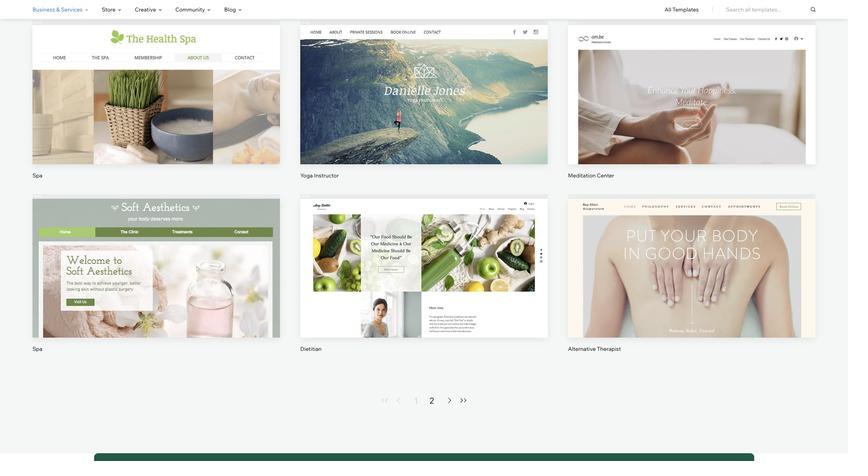 Task type: locate. For each thing, give the bounding box(es) containing it.
edit button for view popup button for 2nd wellness website templates - spa 'image' from the top of the page
[[140, 250, 172, 267]]

0 vertical spatial spa
[[33, 172, 42, 179]]

edit
[[151, 81, 161, 88], [419, 81, 429, 88], [687, 81, 697, 88], [151, 255, 161, 262], [419, 255, 429, 262], [687, 255, 697, 262]]

view
[[150, 104, 163, 111], [418, 104, 430, 111], [686, 104, 698, 111], [150, 278, 163, 285], [418, 278, 430, 285], [686, 278, 698, 285]]

view button inside meditation center group
[[676, 100, 708, 116]]

edit inside alternative therapist group
[[687, 255, 697, 262]]

edit button for view popup button inside the yoga instructor group
[[408, 77, 440, 93]]

edit inside dietitian group
[[419, 255, 429, 262]]

categories. use the left and right arrow keys to navigate the menu element
[[0, 0, 848, 19]]

edit button inside dietitian group
[[408, 250, 440, 267]]

wellness website templates - yoga instructor image
[[300, 25, 548, 164]]

view button for 2nd wellness website templates - spa 'image' from the top of the page
[[140, 273, 172, 290]]

view button
[[140, 100, 172, 116], [408, 100, 440, 116], [676, 100, 708, 116], [140, 273, 172, 290], [408, 273, 440, 290], [676, 273, 708, 290]]

services
[[61, 6, 83, 13]]

2 spa group from the top
[[33, 194, 280, 353]]

1 vertical spatial spa group
[[33, 194, 280, 353]]

2 link
[[430, 396, 434, 407]]

0 vertical spatial spa group
[[33, 20, 280, 179]]

yoga instructor
[[300, 172, 339, 179]]

meditation center group
[[568, 20, 816, 179]]

blog
[[224, 6, 236, 13]]

edit inside group
[[687, 81, 697, 88]]

center
[[597, 172, 614, 179]]

1 vertical spatial wellness website templates - spa image
[[33, 199, 280, 338]]

wellness website templates - spa image
[[33, 25, 280, 164], [33, 199, 280, 338]]

business & services
[[33, 6, 83, 13]]

instructor
[[314, 172, 339, 179]]

view inside dietitian group
[[418, 278, 430, 285]]

all templates link
[[665, 0, 699, 19]]

view inside yoga instructor group
[[418, 104, 430, 111]]

1 spa group from the top
[[33, 20, 280, 179]]

last page image
[[459, 399, 468, 403]]

yoga
[[300, 172, 313, 179]]

edit for the wellness website templates - alternative therapist image
[[687, 255, 697, 262]]

edit button
[[140, 77, 172, 93], [408, 77, 440, 93], [676, 77, 708, 93], [140, 250, 172, 267], [408, 250, 440, 267], [676, 250, 708, 267]]

2 spa from the top
[[33, 346, 42, 353]]

categories by subject element
[[33, 0, 242, 19]]

0 vertical spatial wellness website templates - spa image
[[33, 25, 280, 164]]

view button for the wellness website templates - alternative therapist image
[[676, 273, 708, 290]]

edit for wellness website templates - dietitian image
[[419, 255, 429, 262]]

view button inside alternative therapist group
[[676, 273, 708, 290]]

view for the wellness website templates - alternative therapist image
[[686, 278, 698, 285]]

spa group
[[33, 20, 280, 179], [33, 194, 280, 353]]

edit button inside alternative therapist group
[[676, 250, 708, 267]]

view button for "wellness website templates - meditation center" image
[[676, 100, 708, 116]]

edit button inside yoga instructor group
[[408, 77, 440, 93]]

templates
[[673, 6, 699, 13]]

edit button inside meditation center group
[[676, 77, 708, 93]]

spa
[[33, 172, 42, 179], [33, 346, 42, 353]]

alternative therapist group
[[568, 194, 816, 353]]

view inside meditation center group
[[686, 104, 698, 111]]

therapist
[[597, 346, 621, 353]]

creative
[[135, 6, 156, 13]]

edit inside yoga instructor group
[[419, 81, 429, 88]]

1 vertical spatial spa
[[33, 346, 42, 353]]

view button inside yoga instructor group
[[408, 100, 440, 116]]

view button inside dietitian group
[[408, 273, 440, 290]]

view inside alternative therapist group
[[686, 278, 698, 285]]

1 spa from the top
[[33, 172, 42, 179]]

None search field
[[726, 0, 816, 19]]



Task type: vqa. For each thing, say whether or not it's contained in the screenshot.
Services
yes



Task type: describe. For each thing, give the bounding box(es) containing it.
Search search field
[[726, 0, 816, 19]]

alternative therapist
[[568, 346, 621, 353]]

view for wellness website templates - dietitian image
[[418, 278, 430, 285]]

dietitian group
[[300, 194, 548, 353]]

view for wellness website templates - yoga instructor image
[[418, 104, 430, 111]]

view for "wellness website templates - meditation center" image
[[686, 104, 698, 111]]

yoga instructor group
[[300, 20, 548, 179]]

2 wellness website templates - spa image from the top
[[33, 199, 280, 338]]

wellness website templates - dietitian image
[[300, 199, 548, 338]]

1 wellness website templates - spa image from the top
[[33, 25, 280, 164]]

edit button for view popup button in the alternative therapist group
[[676, 250, 708, 267]]

all
[[665, 6, 672, 13]]

wellness website templates - alternative therapist image
[[568, 199, 816, 338]]

alternative
[[568, 346, 596, 353]]

1
[[414, 396, 418, 406]]

edit button for view popup button inside meditation center group
[[676, 77, 708, 93]]

edit for "wellness website templates - meditation center" image
[[687, 81, 697, 88]]

edit button for view popup button within the dietitian group
[[408, 250, 440, 267]]

&
[[56, 6, 60, 13]]

wellness website templates - meditation center image
[[568, 25, 816, 164]]

business
[[33, 6, 55, 13]]

next page image
[[446, 398, 454, 404]]

edit for wellness website templates - yoga instructor image
[[419, 81, 429, 88]]

store
[[102, 6, 116, 13]]

view button for wellness website templates - yoga instructor image
[[408, 100, 440, 116]]

view button for 2nd wellness website templates - spa 'image' from the bottom of the page
[[140, 100, 172, 116]]

2
[[430, 396, 434, 406]]

view button for wellness website templates - dietitian image
[[408, 273, 440, 290]]

community
[[175, 6, 205, 13]]

all templates
[[665, 6, 699, 13]]

meditation
[[568, 172, 596, 179]]

edit button for 2nd wellness website templates - spa 'image' from the bottom of the page view popup button
[[140, 77, 172, 93]]

meditation center
[[568, 172, 614, 179]]

dietitian
[[300, 346, 322, 353]]



